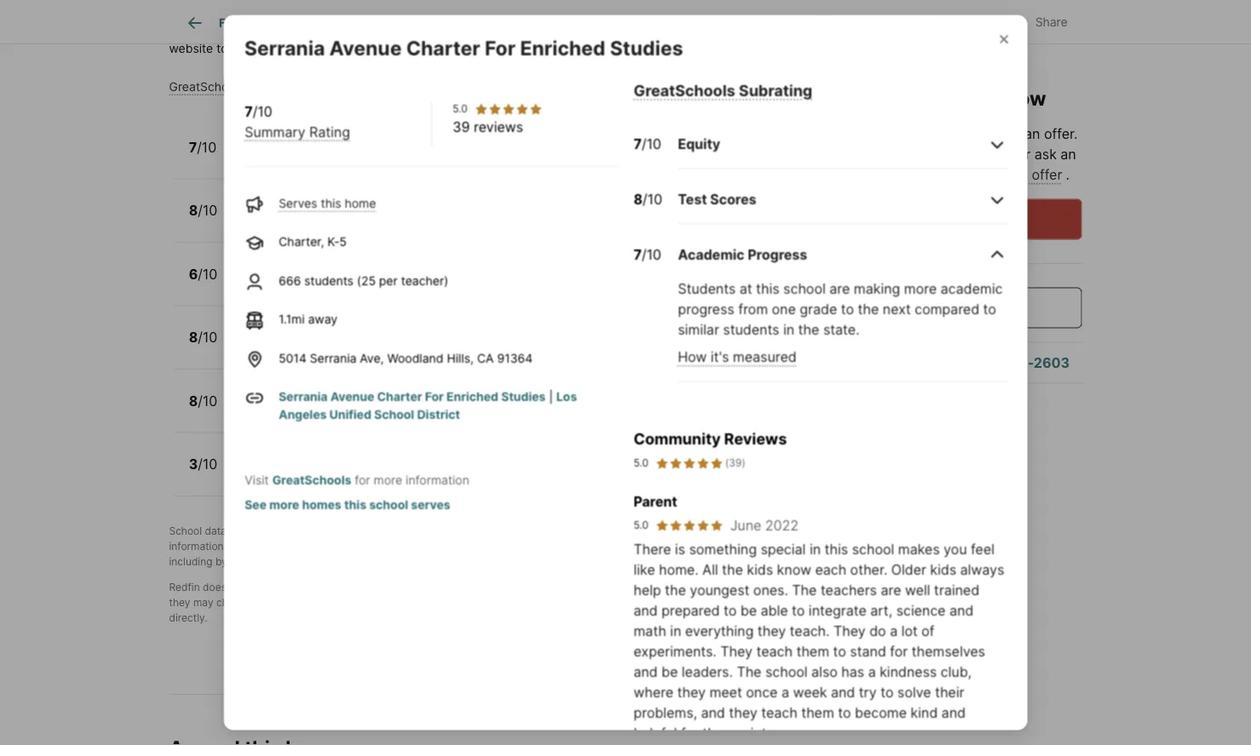 Task type: vqa. For each thing, say whether or not it's contained in the screenshot.
Tour In Person option
no



Task type: locate. For each thing, give the bounding box(es) containing it.
3
[[189, 456, 198, 473]]

0 vertical spatial an
[[1025, 126, 1040, 142]]

students
[[678, 280, 735, 297]]

avenue up unified on the bottom
[[330, 389, 374, 404]]

not up "right"
[[965, 61, 997, 85]]

0 horizontal spatial by
[[215, 556, 227, 568]]

they inside school service boundaries are intended to be used as a reference only; they may change and are not
[[169, 597, 190, 609]]

woodland inside woodland hills charter academy public, 6-8 • serves this home • 0.7mi
[[236, 258, 304, 275]]

5.0 up parent
[[633, 457, 648, 469]]

, a nonprofit organization. redfin recommends buyers and renters use greatschools information and ratings as a
[[169, 525, 770, 553]]

by right provided
[[285, 525, 297, 537]]

1 vertical spatial offer
[[1032, 167, 1062, 183]]

lot
[[901, 622, 917, 639]]

1 vertical spatial tour
[[937, 211, 964, 227]]

rating up serves this home link
[[309, 123, 350, 140]]

students down from
[[723, 321, 779, 338]]

a inside . you can request a tour anyway or ask
[[923, 146, 931, 163]]

students inside students at this school are making more academic progress from one grade to the next compared to similar students in the state.
[[723, 321, 779, 338]]

summary down all
[[248, 79, 301, 94]]

0 horizontal spatial home.
[[386, 41, 421, 55]]

1 vertical spatial anyway
[[967, 211, 1018, 227]]

school inside independence continuation school public, 9-12 • choice school • 5.7mi
[[359, 467, 396, 482]]

redfin down "including"
[[169, 581, 200, 594]]

public, inside sherman oaks center for enriched studies public, 4-12 • choice school • 3.6mi
[[236, 213, 274, 228]]

k- down summary rating link
[[285, 150, 297, 164]]

1 vertical spatial has
[[841, 663, 864, 680]]

1 horizontal spatial kids
[[930, 561, 956, 577]]

charter for serrania avenue charter for enriched studies |
[[377, 389, 422, 404]]

1 vertical spatial students
[[723, 321, 779, 338]]

school inside los angeles unified school district
[[374, 407, 414, 422]]

1 horizontal spatial an
[[1061, 146, 1076, 163]]

continuation
[[335, 448, 422, 465]]

8 /10 for lake balboa college preparatory magnet k-12
[[189, 329, 217, 346]]

6 /10
[[189, 266, 217, 282]]

tour down the seller has already accepted an offer
[[935, 146, 961, 163]]

ave,
[[360, 351, 383, 365]]

be up contact
[[643, 581, 655, 594]]

2 public, from the top
[[236, 277, 274, 291]]

in down one
[[783, 321, 794, 338]]

9- inside independence continuation school public, 9-12 • choice school • 5.7mi
[[277, 467, 290, 482]]

0 vertical spatial redfin
[[491, 525, 522, 537]]

1 horizontal spatial they
[[833, 622, 865, 639]]

not up change
[[229, 581, 245, 594]]

(818) 646-2603 link
[[962, 354, 1070, 371]]

as inside the , a nonprofit organization. redfin recommends buyers and renters use greatschools information and ratings as a
[[284, 540, 295, 553]]

1 vertical spatial home.
[[659, 561, 698, 577]]

in up experiments.
[[670, 622, 681, 639]]

may down does
[[193, 597, 213, 609]]

they up directly.
[[169, 597, 190, 609]]

for inside sherman oaks center for enriched studies public, 4-12 • choice school • 3.6mi
[[386, 195, 407, 211]]

for down problems, at the bottom of the page
[[681, 724, 698, 741]]

6
[[189, 266, 198, 282]]

be
[[1001, 61, 1026, 85], [643, 581, 655, 594], [384, 597, 396, 609], [740, 602, 757, 618], [661, 663, 678, 680]]

1 horizontal spatial for
[[681, 724, 698, 741]]

1 vertical spatial or
[[699, 540, 709, 553]]

a up submitting
[[923, 146, 931, 163]]

charter, inside taft charter high charter, 9-12 • serves this home • 1.6mi
[[236, 404, 282, 418]]

contact
[[628, 597, 664, 609]]

8
[[633, 191, 642, 207], [189, 202, 198, 219], [290, 277, 298, 291], [189, 329, 198, 346], [189, 392, 198, 409]]

step,
[[328, 540, 352, 553]]

where
[[633, 684, 673, 700]]

7 /10 summary rating
[[244, 103, 350, 140]]

1 vertical spatial summary
[[244, 123, 305, 140]]

and
[[626, 525, 645, 537], [227, 540, 245, 553], [355, 540, 373, 553], [284, 556, 302, 568], [255, 597, 273, 609], [633, 602, 657, 618], [949, 602, 973, 618], [633, 663, 657, 680], [831, 684, 855, 700], [701, 704, 725, 721], [941, 704, 965, 721]]

9- down independence
[[277, 467, 290, 482]]

district inside the guaranteed to be accurate. to verify school enrollment eligibility, contact the school district directly.
[[721, 597, 754, 609]]

art,
[[870, 602, 892, 618]]

for for sherman oaks center for enriched studies public, 4-12 • choice school • 3.6mi
[[386, 195, 407, 211]]

more down continuation
[[373, 473, 402, 487]]

school down june
[[712, 540, 743, 553]]

0 horizontal spatial woodland
[[169, 23, 228, 37]]

the inside the guaranteed to be accurate. to verify school enrollment eligibility, contact the school district directly.
[[667, 597, 683, 609]]

0 horizontal spatial for
[[354, 473, 370, 487]]

2 horizontal spatial or
[[1018, 146, 1031, 163]]

the down making
[[858, 301, 879, 317]]

0 horizontal spatial 1.1mi
[[278, 312, 304, 326]]

a inside the an agent about submitting a backup offer .
[[969, 167, 977, 183]]

serrania down overview
[[244, 35, 325, 59]]

be up now
[[1001, 61, 1026, 85]]

12 left unified on the bottom
[[298, 404, 311, 418]]

8 left test
[[633, 191, 642, 207]]

charter
[[406, 35, 480, 59], [349, 131, 401, 148], [339, 258, 391, 275], [266, 385, 318, 402], [377, 389, 422, 404]]

district up greatschools subrating link
[[709, 23, 748, 37]]

property
[[363, 16, 412, 30]]

k- up 91364 at left
[[510, 322, 526, 338]]

8 for sherman oaks center for enriched studies
[[189, 202, 198, 219]]

1 horizontal spatial home.
[[659, 561, 698, 577]]

school down "district"
[[425, 448, 471, 465]]

4 public, from the top
[[236, 467, 274, 482]]

1 vertical spatial may
[[193, 597, 213, 609]]

students at this school are making more academic progress from one grade to the next compared to similar students in the state.
[[678, 280, 1002, 338]]

1.1mi away
[[278, 312, 337, 326]]

2 vertical spatial woodland
[[387, 351, 443, 365]]

teach
[[756, 643, 792, 659], [761, 704, 797, 721]]

0 vertical spatial rating 5.0 out of 5 element
[[474, 102, 542, 115]]

1 vertical spatial is
[[229, 525, 237, 537]]

0 horizontal spatial as
[[284, 540, 295, 553]]

choice inside independence continuation school public, 9-12 • choice school • 5.7mi
[[316, 467, 356, 482]]

a left backup
[[969, 167, 977, 183]]

is right data
[[229, 525, 237, 537]]

tour right request
[[937, 211, 964, 227]]

1 horizontal spatial students
[[723, 321, 779, 338]]

0 horizontal spatial 5
[[297, 150, 305, 164]]

homes
[[302, 497, 341, 512]]

for left 39
[[404, 131, 425, 148]]

avenue for serrania avenue charter for enriched studies charter, k-5 • serves this home • 1.1mi
[[296, 131, 346, 148]]

studies
[[610, 35, 683, 59], [491, 131, 542, 148], [473, 195, 524, 211], [501, 389, 545, 404]]

1 vertical spatial enrollment
[[526, 597, 577, 609]]

5.7mi inside lake balboa college preparatory magnet k-12 public, k-12 • choice school • 5.7mi
[[409, 340, 439, 355]]

home inside serrania avenue charter for enriched studies charter, k-5 • serves this home • 1.1mi
[[384, 150, 416, 164]]

2 horizontal spatial woodland
[[387, 351, 443, 365]]

them down teach.
[[796, 643, 829, 659]]

studies inside sherman oaks center for enriched studies public, 4-12 • choice school • 3.6mi
[[473, 195, 524, 211]]

to right try
[[880, 684, 893, 700]]

rating inside "7 /10 summary rating"
[[309, 123, 350, 140]]

visit greatschools for more information
[[244, 473, 469, 487]]

district down the reference
[[721, 597, 754, 609]]

or
[[1018, 146, 1031, 163], [699, 540, 709, 553], [290, 581, 300, 594]]

charter down details
[[406, 35, 480, 59]]

7 /10
[[633, 135, 661, 152], [189, 139, 217, 155], [633, 246, 661, 263]]

0 vertical spatial offer
[[1044, 126, 1074, 142]]

0 vertical spatial as
[[284, 540, 295, 553]]

0 vertical spatial schools
[[270, 41, 314, 55]]

studies for serrania avenue charter for enriched studies charter, k-5 • serves this home • 1.1mi
[[491, 131, 542, 148]]

0 vertical spatial charter,
[[236, 150, 282, 164]]

students left (25
[[304, 273, 353, 287]]

rating 5.0 out of 5 element
[[474, 102, 542, 115], [655, 455, 723, 471], [655, 518, 723, 532]]

charter right hills
[[339, 258, 391, 275]]

conduct
[[376, 540, 416, 553]]

1 vertical spatial rating
[[309, 123, 350, 140]]

academic
[[940, 280, 1002, 297]]

2 vertical spatial 5.0
[[633, 519, 648, 531]]

state.
[[823, 321, 859, 338]]

more right see
[[269, 497, 299, 512]]

the up 'you'
[[816, 126, 840, 142]]

1 horizontal spatial more
[[373, 473, 402, 487]]

them
[[796, 643, 829, 659], [801, 704, 834, 721]]

school service boundaries are intended to be used as a reference only; they may change and are not
[[169, 581, 779, 609]]

may inside school service boundaries are intended to be used as a reference only; they may change and are not
[[193, 597, 213, 609]]

1 public, from the top
[[236, 213, 274, 228]]

8 up 1.1mi away
[[290, 277, 298, 291]]

or inside . you can request a tour anyway or ask
[[1018, 146, 1031, 163]]

guarantee
[[303, 581, 352, 594]]

and down ,
[[355, 540, 373, 553]]

1 vertical spatial by
[[215, 556, 227, 568]]

• down the preparatory
[[398, 340, 405, 355]]

school left data
[[169, 525, 202, 537]]

for inside serrania avenue charter for enriched studies charter, k-5 • serves this home • 1.1mi
[[404, 131, 425, 148]]

0 vertical spatial more
[[904, 280, 937, 297]]

ca
[[477, 351, 493, 365]]

0 horizontal spatial in
[[670, 622, 681, 639]]

. inside the an agent about submitting a backup offer .
[[1066, 167, 1070, 183]]

0 vertical spatial they
[[833, 622, 865, 639]]

2 vertical spatial rating 5.0 out of 5 element
[[655, 518, 723, 532]]

agent
[[816, 167, 852, 183]]

k- up hills
[[327, 234, 339, 249]]

schools down overview
[[270, 41, 314, 55]]

the left society. on the right of the page
[[702, 724, 723, 741]]

academy
[[394, 258, 457, 275]]

redfin
[[491, 525, 522, 537], [169, 581, 200, 594]]

0 vertical spatial information
[[405, 473, 469, 487]]

makes
[[898, 540, 939, 557]]

school
[[668, 23, 705, 37], [359, 213, 396, 228], [783, 280, 825, 297], [358, 340, 395, 355], [359, 467, 396, 482], [369, 497, 408, 512], [712, 540, 743, 553], [852, 540, 894, 557], [491, 597, 523, 609], [686, 597, 718, 609], [765, 663, 807, 680]]

serves inside serrania avenue charter for enriched studies charter, k-5 • serves this home • 1.1mi
[[318, 150, 357, 164]]

renters
[[647, 525, 682, 537]]

woodland down the preparatory
[[387, 351, 443, 365]]

12 down balboa
[[289, 340, 302, 355]]

1 horizontal spatial may
[[920, 61, 960, 85]]

0 vertical spatial .
[[1074, 126, 1078, 142]]

district
[[417, 407, 460, 422]]

0 vertical spatial in
[[783, 321, 794, 338]]

youngest
[[690, 581, 749, 598]]

7 inside "7 /10 summary rating"
[[244, 103, 252, 119]]

information up "including"
[[169, 540, 224, 553]]

0 horizontal spatial schools
[[270, 41, 314, 55]]

0 horizontal spatial redfin
[[169, 581, 200, 594]]

0 vertical spatial is
[[372, 23, 382, 37]]

|
[[549, 389, 553, 404]]

1 horizontal spatial enrollment
[[526, 597, 577, 609]]

or right endorse
[[290, 581, 300, 594]]

this inside students at this school are making more academic progress from one grade to the next compared to similar students in the state.
[[756, 280, 779, 297]]

offer
[[1044, 126, 1074, 142], [1032, 167, 1062, 183]]

• down academy
[[412, 277, 419, 291]]

2 vertical spatial is
[[675, 540, 685, 557]]

serrania avenue charter for enriched studies charter, k-5 • serves this home • 1.1mi
[[236, 131, 542, 164]]

1 vertical spatial 9-
[[277, 467, 290, 482]]

0 vertical spatial by
[[285, 525, 297, 537]]

2 horizontal spatial their
[[935, 684, 964, 700]]

2 vertical spatial charter,
[[236, 404, 282, 418]]

tour inside button
[[937, 211, 964, 227]]

/10 left equity
[[641, 135, 661, 152]]

serrania for serrania avenue charter for enriched studies charter, k-5 • serves this home • 1.1mi
[[236, 131, 292, 148]]

choice down college
[[316, 340, 355, 355]]

0 vertical spatial home.
[[386, 41, 421, 55]]

woodland up 6-
[[236, 258, 304, 275]]

serrania for serrania avenue charter for enriched studies
[[244, 35, 325, 59]]

to down the reference
[[723, 602, 736, 618]]

school down college
[[358, 340, 395, 355]]

0 vertical spatial for
[[354, 473, 370, 487]]

1 vertical spatial charter,
[[278, 234, 324, 249]]

unified
[[329, 407, 371, 422]]

the up the reference
[[722, 561, 743, 577]]

1 horizontal spatial has
[[883, 126, 905, 142]]

like
[[633, 561, 655, 577]]

0 horizontal spatial enrollment
[[268, 23, 331, 37]]

0 vertical spatial them
[[796, 643, 829, 659]]

and up the desired
[[626, 525, 645, 537]]

studies for sherman oaks center for enriched studies public, 4-12 • choice school • 3.6mi
[[473, 195, 524, 211]]

schools inside please check the school district website to see all schools serving this home.
[[270, 41, 314, 55]]

1 vertical spatial 5.7mi
[[409, 467, 440, 482]]

as
[[284, 540, 295, 553], [685, 581, 696, 594]]

8 inside serrania avenue charter for enriched studies dialog
[[633, 191, 642, 207]]

this inside serrania avenue charter for enriched studies charter, k-5 • serves this home • 1.1mi
[[360, 150, 381, 164]]

1 horizontal spatial 1.1mi
[[429, 150, 455, 164]]

are inside there is something special in this school makes you feel like home. all the kids know each other. older kids always help the youngest ones. the teachers are well trained and prepared to be able to integrate art, science and math in everything they teach. they do a lot of experiments. they teach them to stand for themselves and be leaders. the school also has a kindness club, where they meet once a week and try to solve their problems, and they teach them to become kind and helpful for the society.
[[880, 581, 901, 598]]

0 horizontal spatial may
[[193, 597, 213, 609]]

are inside students at this school are making more academic progress from one grade to the next compared to similar students in the state.
[[829, 280, 850, 297]]

public, left 6-
[[236, 277, 274, 291]]

1 vertical spatial an
[[1061, 146, 1076, 163]]

1 vertical spatial 1.1mi
[[278, 312, 304, 326]]

and up where
[[633, 663, 657, 680]]

1 vertical spatial 5
[[339, 234, 346, 249]]

check
[[609, 23, 643, 37]]

tab list
[[169, 0, 764, 43]]

favorite
[[839, 15, 884, 29]]

1 vertical spatial teach
[[761, 704, 797, 721]]

avenue for serrania avenue charter for enriched studies |
[[330, 389, 374, 404]]

8 /10
[[633, 191, 662, 207], [189, 202, 217, 219], [189, 329, 217, 346], [189, 392, 217, 409]]

to inside the first step, and conduct their own investigation to determine their desired schools or school districts, including by contacting and visiting the schools themselves.
[[531, 540, 540, 553]]

serrania avenue charter for enriched studies link
[[278, 389, 545, 404]]

avenue up serves this home link
[[296, 131, 346, 148]]

2 vertical spatial avenue
[[330, 389, 374, 404]]

a right ask at the top right of the page
[[929, 299, 936, 316]]

has inside there is something special in this school makes you feel like home. all the kids know each other. older kids always help the youngest ones. the teachers are well trained and prepared to be able to integrate art, science and math in everything they teach. they do a lot of experiments. they teach them to stand for themselves and be leaders. the school also has a kindness club, where they meet once a week and try to solve their problems, and they teach them to become kind and helpful for the society.
[[841, 663, 864, 680]]

an
[[1025, 126, 1040, 142], [1061, 146, 1076, 163]]

website
[[169, 41, 213, 55]]

an up "ask"
[[1025, 126, 1040, 142]]

0 horizontal spatial more
[[269, 497, 299, 512]]

students
[[304, 273, 353, 287], [723, 321, 779, 338]]

1 vertical spatial choice
[[316, 340, 355, 355]]

5.0 for 39 reviews
[[452, 102, 467, 115]]

may
[[920, 61, 960, 85], [193, 597, 213, 609]]

serrania avenue charter for enriched studies element
[[244, 15, 703, 60]]

1 horizontal spatial by
[[285, 525, 297, 537]]

serrania inside serrania avenue charter for enriched studies charter, k-5 • serves this home • 1.1mi
[[236, 131, 292, 148]]

and down endorse
[[255, 597, 273, 609]]

not down redfin does not endorse or guarantee this information.
[[294, 597, 310, 609]]

high
[[321, 385, 352, 402]]

1 vertical spatial woodland
[[236, 258, 304, 275]]

older
[[891, 561, 926, 577]]

/10 inside "7 /10 summary rating"
[[252, 103, 272, 119]]

they up society. on the right of the page
[[729, 704, 757, 721]]

5014
[[278, 351, 306, 365]]

charter up center
[[349, 131, 401, 148]]

serves down hills
[[311, 277, 350, 291]]

the up prepared
[[665, 581, 686, 598]]

is inside there is something special in this school makes you feel like home. all the kids know each other. older kids always help the youngest ones. the teachers are well trained and prepared to be able to integrate art, science and math in everything they teach. they do a lot of experiments. they teach them to stand for themselves and be leaders. the school also has a kindness club, where they meet once a week and try to solve their problems, and they teach them to become kind and helpful for the society.
[[675, 540, 685, 557]]

9- for taft
[[285, 404, 298, 418]]

progress
[[747, 246, 807, 263]]

rating 5.0 out of 5 element for june 2022
[[655, 518, 723, 532]]

0 vertical spatial 5.7mi
[[409, 340, 439, 355]]

avenue inside serrania avenue charter for enriched studies charter, k-5 • serves this home • 1.1mi
[[296, 131, 346, 148]]

1 vertical spatial the
[[792, 581, 817, 598]]

0 vertical spatial summary
[[248, 79, 301, 94]]

away
[[308, 312, 337, 326]]

charter, down 4-
[[278, 234, 324, 249]]

charter, down "taft"
[[236, 404, 282, 418]]

woodland for hills's
[[169, 23, 228, 37]]

their inside there is something special in this school makes you feel like home. all the kids know each other. older kids always help the youngest ones. the teachers are well trained and prepared to be able to integrate art, science and math in everything they teach. they do a lot of experiments. they teach them to stand for themselves and be leaders. the school also has a kindness club, where they meet once a week and try to solve their problems, and they teach them to become kind and helpful for the society.
[[935, 684, 964, 700]]

0 vertical spatial or
[[1018, 146, 1031, 163]]

5 up woodland hills charter academy public, 6-8 • serves this home • 0.7mi
[[339, 234, 346, 249]]

rating 5.0 out of 5 element up something
[[655, 518, 723, 532]]

kind
[[910, 704, 937, 721]]

enriched inside sherman oaks center for enriched studies public, 4-12 • choice school • 3.6mi
[[410, 195, 470, 211]]

8 /10 for taft charter high
[[189, 392, 217, 409]]

0 vertical spatial 9-
[[285, 404, 298, 418]]

to inside school service boundaries are intended to be used as a reference only; they may change and are not
[[630, 581, 640, 594]]

2 horizontal spatial is
[[675, 540, 685, 557]]

0 vertical spatial may
[[920, 61, 960, 85]]

endorse
[[248, 581, 288, 594]]

first step, and conduct their own investigation to determine their desired schools or school districts, including by contacting and visiting the schools themselves.
[[169, 540, 788, 568]]

nonprofit
[[379, 525, 423, 537]]

school inside please check the school district website to see all schools serving this home.
[[668, 23, 705, 37]]

to inside the guaranteed to be accurate. to verify school enrollment eligibility, contact the school district directly.
[[371, 597, 381, 609]]

leaders.
[[681, 663, 733, 680]]

reference
[[707, 581, 753, 594]]

provided
[[240, 525, 282, 537]]

5.0 up 39
[[452, 102, 467, 115]]

0 horizontal spatial kids
[[747, 561, 773, 577]]

choice inside lake balboa college preparatory magnet k-12 public, k-12 • choice school • 5.7mi
[[316, 340, 355, 355]]

sherman oaks center for enriched studies public, 4-12 • choice school • 3.6mi
[[236, 195, 524, 228]]

special
[[760, 540, 805, 557]]

their up themselves.
[[418, 540, 440, 553]]

school inside sherman oaks center for enriched studies public, 4-12 • choice school • 3.6mi
[[359, 213, 396, 228]]

0 vertical spatial 5.0
[[452, 102, 467, 115]]

8 /10 inside serrania avenue charter for enriched studies dialog
[[633, 191, 662, 207]]

there
[[633, 540, 671, 557]]

rating 5.0 out of 5 element up reviews
[[474, 102, 542, 115]]

5.7mi
[[409, 340, 439, 355], [409, 467, 440, 482]]

1 horizontal spatial .
[[1074, 126, 1078, 142]]

this
[[362, 41, 383, 55], [360, 150, 381, 164], [320, 195, 341, 210], [353, 277, 374, 291], [756, 280, 779, 297], [367, 404, 387, 418], [344, 497, 366, 512], [824, 540, 848, 557], [355, 581, 373, 594]]

offer inside the an agent about submitting a backup offer .
[[1032, 167, 1062, 183]]

scores
[[710, 191, 756, 207]]

school up to
[[436, 581, 469, 594]]

2 horizontal spatial for
[[890, 643, 908, 659]]

please check the school district website to see all schools serving this home.
[[169, 23, 748, 55]]

/10 down 'greatschools summary rating'
[[197, 139, 217, 155]]

charter inside serrania avenue charter for enriched studies charter, k-5 • serves this home • 1.1mi
[[349, 131, 401, 148]]

the seller has already accepted an offer
[[816, 126, 1074, 142]]

0 vertical spatial students
[[304, 273, 353, 287]]

public,
[[236, 213, 274, 228], [236, 277, 274, 291], [236, 340, 274, 355], [236, 467, 274, 482]]

charter inside woodland hills charter academy public, 6-8 • serves this home • 0.7mi
[[339, 258, 391, 275]]

8 /10 left test
[[633, 191, 662, 207]]

their down the buyers
[[595, 540, 617, 553]]

1 vertical spatial they
[[720, 643, 752, 659]]

for
[[354, 473, 370, 487], [890, 643, 908, 659], [681, 724, 698, 741]]

1 vertical spatial more
[[373, 473, 402, 487]]

climate tab
[[676, 3, 750, 43]]

woodland inside serrania avenue charter for enriched studies dialog
[[387, 351, 443, 365]]

1 vertical spatial 5.0
[[633, 457, 648, 469]]

woodland
[[169, 23, 228, 37], [236, 258, 304, 275], [387, 351, 443, 365]]

3 public, from the top
[[236, 340, 274, 355]]

1 horizontal spatial woodland
[[236, 258, 304, 275]]

more up ask at the top right of the page
[[904, 280, 937, 297]]

1 horizontal spatial in
[[783, 321, 794, 338]]

91364
[[497, 351, 532, 365]]

enriched for serrania avenue charter for enriched studies
[[520, 35, 605, 59]]

schools
[[613, 16, 660, 30]]

enriched inside serrania avenue charter for enriched studies charter, k-5 • serves this home • 1.1mi
[[428, 131, 488, 148]]

well
[[905, 581, 930, 598]]

for right center
[[386, 195, 407, 211]]

a inside button
[[929, 299, 936, 316]]

1 horizontal spatial information
[[405, 473, 469, 487]]

rating 5.0 out of 5 element down community
[[655, 455, 723, 471]]

charter for serrania avenue charter for enriched studies
[[406, 35, 480, 59]]

• down summary rating link
[[308, 150, 315, 164]]

history
[[543, 16, 582, 30]]

serrania for serrania avenue charter for enriched studies |
[[278, 389, 327, 404]]



Task type: describe. For each thing, give the bounding box(es) containing it.
summary inside "7 /10 summary rating"
[[244, 123, 305, 140]]

seller
[[844, 126, 879, 142]]

request
[[879, 211, 934, 227]]

visiting
[[305, 556, 340, 568]]

science
[[896, 602, 945, 618]]

this inside woodland hills charter academy public, 6-8 • serves this home • 0.7mi
[[353, 277, 374, 291]]

2 vertical spatial more
[[269, 497, 299, 512]]

and inside school service boundaries are intended to be used as a reference only; they may change and are not
[[255, 597, 273, 609]]

to down academic
[[983, 301, 996, 317]]

0 vertical spatial enrollment
[[268, 23, 331, 37]]

1 horizontal spatial their
[[595, 540, 617, 553]]

1 horizontal spatial is
[[372, 23, 382, 37]]

school inside students at this school are making more academic progress from one grade to the next compared to similar students in the state.
[[783, 280, 825, 297]]

serves this home link
[[278, 195, 376, 210]]

5.0 for june 2022
[[633, 519, 648, 531]]

a down the stand
[[868, 663, 876, 680]]

1 kids from the left
[[747, 561, 773, 577]]

to up state.
[[841, 301, 854, 317]]

• down high
[[314, 404, 321, 418]]

redfin inside the , a nonprofit organization. redfin recommends buyers and renters use greatschools information and ratings as a
[[491, 525, 522, 537]]

a right the once at the bottom right of page
[[781, 684, 789, 700]]

you
[[943, 540, 967, 557]]

summary rating link
[[244, 123, 350, 140]]

does
[[203, 581, 227, 594]]

feel
[[971, 540, 994, 557]]

• down continuation
[[399, 467, 406, 482]]

8 inside woodland hills charter academy public, 6-8 • serves this home • 0.7mi
[[290, 277, 298, 291]]

ratings
[[248, 540, 281, 553]]

hills's
[[231, 23, 265, 37]]

(25
[[357, 273, 375, 287]]

public, inside lake balboa college preparatory magnet k-12 public, k-12 • choice school • 5.7mi
[[236, 340, 274, 355]]

school up week
[[765, 663, 807, 680]]

teachers
[[820, 581, 877, 598]]

home inside serrania avenue charter for enriched studies dialog
[[344, 195, 376, 210]]

choice inside sherman oaks center for enriched studies public, 4-12 • choice school • 3.6mi
[[317, 213, 356, 228]]

• right 666
[[301, 277, 308, 291]]

contacting
[[230, 556, 281, 568]]

• up 3.6mi
[[419, 150, 426, 164]]

serves inside woodland hills charter academy public, 6-8 • serves this home • 0.7mi
[[311, 277, 350, 291]]

academic
[[678, 246, 744, 263]]

society.
[[727, 724, 777, 741]]

the down grade
[[798, 321, 819, 338]]

1 vertical spatial rating 5.0 out of 5 element
[[655, 455, 723, 471]]

the inside the first step, and conduct their own investigation to determine their desired schools or school districts, including by contacting and visiting the schools themselves.
[[342, 556, 358, 568]]

charter for woodland hills charter academy public, 6-8 • serves this home • 0.7mi
[[339, 258, 391, 275]]

only;
[[756, 581, 779, 594]]

hills
[[307, 258, 336, 275]]

0 horizontal spatial they
[[720, 643, 752, 659]]

woodland for hills
[[236, 258, 304, 275]]

lake balboa college preparatory magnet k-12 public, k-12 • choice school • 5.7mi
[[236, 322, 541, 355]]

home. inside there is something special in this school makes you feel like home. all the kids know each other. older kids always help the youngest ones. the teachers are well trained and prepared to be able to integrate art, science and math in everything they teach. they do a lot of experiments. they teach them to stand for themselves and be leaders. the school also has a kindness club, where they meet once a week and try to solve their problems, and they teach them to become kind and helpful for the society.
[[659, 561, 698, 577]]

0 horizontal spatial their
[[418, 540, 440, 553]]

1.1mi inside serrania avenue charter for enriched studies charter, k-5 • serves this home • 1.1mi
[[429, 150, 455, 164]]

week
[[793, 684, 827, 700]]

boundaries
[[510, 581, 564, 594]]

it's
[[710, 348, 729, 365]]

community reviews
[[633, 429, 787, 448]]

similar
[[678, 321, 719, 338]]

be down experiments.
[[661, 663, 678, 680]]

be inside school service boundaries are intended to be used as a reference only; they may change and are not
[[643, 581, 655, 594]]

in inside students at this school are making more academic progress from one grade to the next compared to similar students in the state.
[[783, 321, 794, 338]]

anyway inside request tour anyway button
[[967, 211, 1018, 227]]

june
[[730, 517, 761, 533]]

12 inside taft charter high charter, 9-12 • serves this home • 1.6mi
[[298, 404, 311, 418]]

greatschools up equity
[[633, 80, 735, 99]]

and down meet
[[701, 704, 725, 721]]

as inside school service boundaries are intended to be used as a reference only; they may change and are not
[[685, 581, 696, 594]]

/10 left "taft"
[[198, 392, 217, 409]]

information inside serrania avenue charter for enriched studies dialog
[[405, 473, 469, 487]]

able
[[760, 602, 788, 618]]

1 vertical spatial redfin
[[169, 581, 200, 594]]

subrating
[[739, 80, 812, 99]]

and up "contacting"
[[227, 540, 245, 553]]

3.6mi
[[410, 213, 441, 228]]

/10 left lake
[[198, 329, 217, 346]]

tour inside . you can request a tour anyway or ask
[[935, 146, 961, 163]]

k- inside serrania avenue charter for enriched studies dialog
[[327, 234, 339, 249]]

help
[[633, 581, 661, 598]]

an agent about submitting a backup offer .
[[816, 146, 1076, 183]]

request
[[871, 146, 920, 163]]

reviews
[[724, 429, 787, 448]]

charter inside taft charter high charter, 9-12 • serves this home • 1.6mi
[[266, 385, 318, 402]]

5014 serrania ave, woodland hills, ca 91364
[[278, 351, 532, 365]]

see
[[231, 41, 251, 55]]

may inside this home may not be allowing tours right now
[[920, 61, 960, 85]]

each
[[815, 561, 846, 577]]

12 up 91364 at left
[[526, 322, 541, 338]]

and up redfin does not endorse or guarantee this information.
[[284, 556, 302, 568]]

public, inside woodland hills charter academy public, 6-8 • serves this home • 0.7mi
[[236, 277, 274, 291]]

school inside the first step, and conduct their own investigation to determine their desired schools or school districts, including by contacting and visiting the schools themselves.
[[712, 540, 743, 553]]

sale & tax history tab
[[468, 3, 598, 43]]

parent
[[633, 493, 677, 509]]

1.1mi inside serrania avenue charter for enriched studies dialog
[[278, 312, 304, 326]]

feed link
[[185, 13, 247, 33]]

serves inside serrania avenue charter for enriched studies dialog
[[278, 195, 317, 210]]

allowing
[[816, 86, 896, 110]]

be inside the guaranteed to be accurate. to verify school enrollment eligibility, contact the school district directly.
[[384, 597, 396, 609]]

. inside . you can request a tour anyway or ask
[[1074, 126, 1078, 142]]

and down trained
[[949, 602, 973, 618]]

information inside the , a nonprofit organization. redfin recommends buyers and renters use greatschools information and ratings as a
[[169, 540, 224, 553]]

this inside please check the school district website to see all schools serving this home.
[[362, 41, 383, 55]]

verify
[[461, 597, 489, 609]]

guaranteed to be accurate. to verify school enrollment eligibility, contact the school district directly.
[[169, 597, 754, 624]]

schools tab
[[598, 3, 676, 43]]

not inside this home may not be allowing tours right now
[[965, 61, 997, 85]]

one
[[772, 301, 796, 317]]

this
[[816, 61, 857, 85]]

by inside the first step, and conduct their own investigation to determine their desired schools or school districts, including by contacting and visiting the schools themselves.
[[215, 556, 227, 568]]

are left intended at the bottom
[[567, 581, 582, 594]]

can
[[843, 146, 867, 163]]

1 vertical spatial for
[[890, 643, 908, 659]]

information.
[[376, 581, 433, 594]]

guaranteed
[[313, 597, 368, 609]]

1 horizontal spatial schools
[[361, 556, 398, 568]]

club,
[[940, 663, 971, 680]]

• down balboa
[[305, 340, 312, 355]]

trained
[[934, 581, 979, 598]]

school inside independence continuation school public, 9-12 • choice school • 5.7mi
[[425, 448, 471, 465]]

0 vertical spatial rating
[[305, 79, 341, 94]]

8 for taft charter high
[[189, 392, 198, 409]]

oaks
[[300, 195, 334, 211]]

12 inside sherman oaks center for enriched studies public, 4-12 • choice school • 3.6mi
[[291, 213, 303, 228]]

a inside school service boundaries are intended to be used as a reference only; they may change and are not
[[699, 581, 704, 594]]

integrate
[[808, 602, 866, 618]]

they down the leaders.
[[677, 684, 705, 700]]

5 inside serrania avenue charter for enriched studies dialog
[[339, 234, 346, 249]]

school inside school service boundaries are intended to be used as a reference only; they may change and are not
[[436, 581, 469, 594]]

intended
[[585, 581, 627, 594]]

please
[[569, 23, 606, 37]]

k- down balboa
[[277, 340, 289, 355]]

greatschools up step,
[[300, 525, 365, 537]]

redfin does not endorse or guarantee this information.
[[169, 581, 433, 594]]

2 vertical spatial the
[[736, 663, 761, 680]]

and right the kind
[[941, 704, 965, 721]]

school data is provided by greatschools
[[169, 525, 365, 537]]

charter, inside serrania avenue charter for enriched studies charter, k-5 • serves this home • 1.1mi
[[236, 150, 282, 164]]

home inside taft charter high charter, 9-12 • serves this home • 1.6mi
[[391, 404, 422, 418]]

are down endorse
[[276, 597, 291, 609]]

7 /10 left academic
[[633, 246, 661, 263]]

teacher)
[[401, 273, 448, 287]]

2 kids from the left
[[930, 561, 956, 577]]

. you can request a tour anyway or ask
[[816, 126, 1078, 163]]

8 for lake balboa college preparatory magnet k-12
[[189, 329, 198, 346]]

serrania avenue charter for enriched studies dialog
[[224, 15, 1028, 745]]

/10 left sherman
[[198, 202, 217, 219]]

offer for an
[[1044, 126, 1074, 142]]

they down able
[[757, 622, 786, 639]]

greatschools subrating link
[[633, 80, 812, 99]]

/10 left academic
[[641, 246, 661, 263]]

charter, inside serrania avenue charter for enriched studies dialog
[[278, 234, 324, 249]]

k- inside serrania avenue charter for enriched studies charter, k-5 • serves this home • 1.1mi
[[285, 150, 297, 164]]

2 horizontal spatial in
[[809, 540, 820, 557]]

this inside taft charter high charter, 9-12 • serves this home • 1.6mi
[[367, 404, 387, 418]]

studies for serrania avenue charter for enriched studies
[[610, 35, 683, 59]]

property details tab
[[347, 3, 468, 43]]

2 vertical spatial for
[[681, 724, 698, 741]]

/10 left test
[[642, 191, 662, 207]]

avenue for serrania avenue charter for enriched studies
[[329, 35, 401, 59]]

rating 5.0 out of 5 element for 39 reviews
[[474, 102, 542, 115]]

public, inside independence continuation school public, 9-12 • choice school • 5.7mi
[[236, 467, 274, 482]]

geography.
[[500, 23, 566, 37]]

• down independence
[[306, 467, 313, 482]]

overview tab
[[263, 3, 347, 43]]

home inside this home may not be allowing tours right now
[[862, 61, 916, 85]]

charter for serrania avenue charter for enriched studies charter, k-5 • serves this home • 1.1mi
[[349, 131, 401, 148]]

school inside lake balboa college preparatory magnet k-12 public, k-12 • choice school • 5.7mi
[[358, 340, 395, 355]]

this inside there is something special in this school makes you feel like home. all the kids know each other. older kids always help the youngest ones. the teachers are well trained and prepared to be able to integrate art, science and math in everything they teach. they do a lot of experiments. they teach them to stand for themselves and be leaders. the school also has a kindness club, where they meet once a week and try to solve their problems, and they teach them to become kind and helpful for the society.
[[824, 540, 848, 557]]

enriched for serrania avenue charter for enriched studies charter, k-5 • serves this home • 1.1mi
[[428, 131, 488, 148]]

serves
[[411, 497, 450, 512]]

to inside please check the school district website to see all schools serving this home.
[[217, 41, 228, 55]]

directly.
[[169, 612, 208, 624]]

enriched for serrania avenue charter for enriched studies |
[[446, 389, 498, 404]]

backup offer link
[[981, 167, 1062, 183]]

to up also
[[833, 643, 846, 659]]

school up other.
[[852, 540, 894, 557]]

0 vertical spatial has
[[883, 126, 905, 142]]

ask
[[1035, 146, 1057, 163]]

making
[[853, 280, 900, 297]]

anyway inside . you can request a tour anyway or ask
[[965, 146, 1014, 163]]

7 /10 down 'greatschools summary rating'
[[189, 139, 217, 155]]

• down oaks
[[307, 213, 313, 228]]

always
[[960, 561, 1004, 577]]

you
[[816, 146, 840, 163]]

3 /10
[[189, 456, 217, 473]]

be inside this home may not be allowing tours right now
[[1001, 61, 1026, 85]]

academic progress button
[[678, 231, 1007, 279]]

tab list containing feed
[[169, 0, 764, 43]]

8 /10 for sherman oaks center for enriched studies
[[189, 202, 217, 219]]

greatschools inside the , a nonprofit organization. redfin recommends buyers and renters use greatschools information and ratings as a
[[705, 525, 770, 537]]

7 /10 left equity
[[633, 135, 661, 152]]

home inside woodland hills charter academy public, 6-8 • serves this home • 0.7mi
[[377, 277, 409, 291]]

to left "become"
[[838, 704, 851, 721]]

• left 3.6mi
[[400, 213, 406, 228]]

/10 up data
[[198, 456, 217, 473]]

0 vertical spatial teach
[[756, 643, 792, 659]]

to up teach.
[[792, 602, 805, 618]]

school up nonprofit
[[369, 497, 408, 512]]

be left able
[[740, 602, 757, 618]]

or inside the first step, and conduct their own investigation to determine their desired schools or school districts, including by contacting and visiting the schools themselves.
[[699, 540, 709, 553]]

enrollment inside the guaranteed to be accurate. to verify school enrollment eligibility, contact the school district directly.
[[526, 597, 577, 609]]

5 inside serrania avenue charter for enriched studies charter, k-5 • serves this home • 1.1mi
[[297, 150, 305, 164]]

not left based
[[385, 23, 404, 37]]

home. inside please check the school district website to see all schools serving this home.
[[386, 41, 421, 55]]

about
[[856, 167, 893, 183]]

a right ,
[[371, 525, 376, 537]]

for for serrania avenue charter for enriched studies |
[[425, 389, 443, 404]]

on
[[483, 23, 498, 37]]

submitting
[[897, 167, 965, 183]]

helpful
[[633, 724, 677, 741]]

for for serrania avenue charter for enriched studies charter, k-5 • serves this home • 1.1mi
[[404, 131, 425, 148]]

investigation
[[466, 540, 528, 553]]

organization.
[[426, 525, 488, 537]]

greatschools up homes
[[272, 473, 351, 487]]

an inside the an agent about submitting a backup offer .
[[1061, 146, 1076, 163]]

6-
[[277, 277, 290, 291]]

1 vertical spatial them
[[801, 704, 834, 721]]

/10 left 6-
[[198, 266, 217, 282]]

school down service
[[491, 597, 523, 609]]

the inside please check the school district website to see all schools serving this home.
[[646, 23, 665, 37]]

5.7mi inside independence continuation school public, 9-12 • choice school • 5.7mi
[[409, 467, 440, 482]]

school down the reference
[[686, 597, 718, 609]]

tax
[[522, 16, 540, 30]]

studies for serrania avenue charter for enriched studies |
[[501, 389, 545, 404]]

taft
[[236, 385, 263, 402]]

serves inside taft charter high charter, 9-12 • serves this home • 1.6mi
[[324, 404, 363, 418]]

district inside please check the school district website to see all schools serving this home.
[[709, 23, 748, 37]]

visit
[[244, 473, 268, 487]]

0 horizontal spatial students
[[304, 273, 353, 287]]

a left first
[[298, 540, 303, 553]]

greatschools down website
[[169, 79, 245, 94]]

0 horizontal spatial or
[[290, 581, 300, 594]]

• left 1.6mi
[[425, 404, 432, 418]]

1 vertical spatial schools
[[659, 540, 696, 553]]

0 vertical spatial the
[[816, 126, 840, 142]]

for for serrania avenue charter for enriched studies
[[484, 35, 515, 59]]

serrania down college
[[309, 351, 356, 365]]

to
[[447, 597, 459, 609]]

know
[[777, 561, 811, 577]]

9- for independence
[[277, 467, 290, 482]]

serves this home
[[278, 195, 376, 210]]

more inside students at this school are making more academic progress from one grade to the next compared to similar students in the state.
[[904, 280, 937, 297]]

and left try
[[831, 684, 855, 700]]

everything
[[685, 622, 753, 639]]

offer for backup
[[1032, 167, 1062, 183]]

test scores
[[678, 191, 756, 207]]

12 inside independence continuation school public, 9-12 • choice school • 5.7mi
[[290, 467, 303, 482]]

sherman
[[236, 195, 296, 211]]

not inside school service boundaries are intended to be used as a reference only; they may change and are not
[[294, 597, 310, 609]]

a left lot
[[890, 622, 897, 639]]

and down help
[[633, 602, 657, 618]]

become
[[855, 704, 907, 721]]

0 horizontal spatial an
[[1025, 126, 1040, 142]]

enriched for sherman oaks center for enriched studies public, 4-12 • choice school • 3.6mi
[[410, 195, 470, 211]]

lake
[[236, 322, 268, 338]]



